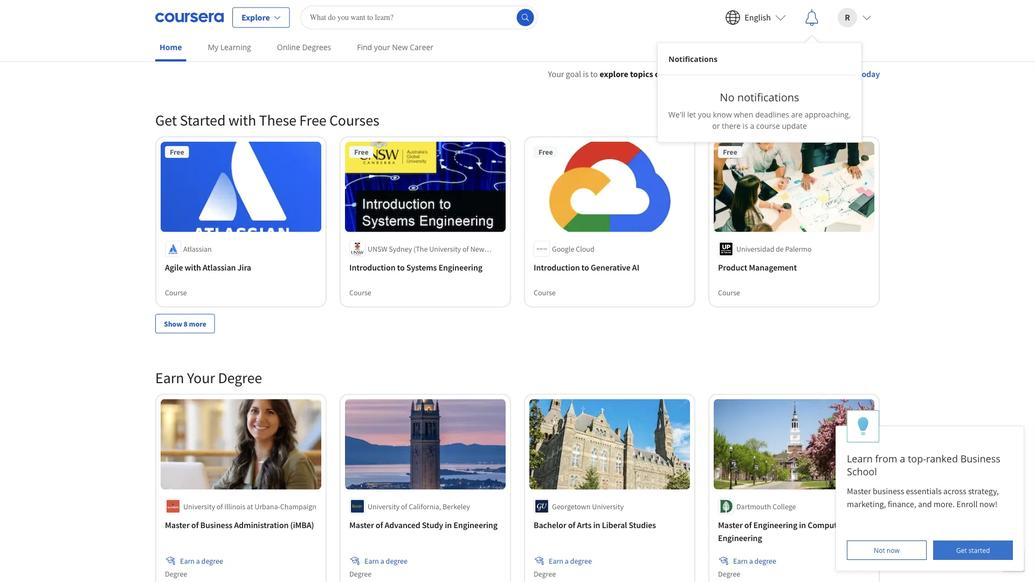 Task type: describe. For each thing, give the bounding box(es) containing it.
champaign
[[280, 502, 316, 511]]

south
[[368, 255, 387, 265]]

school
[[847, 465, 877, 478]]

set your goals today
[[806, 68, 880, 79]]

alice element
[[836, 410, 1025, 572]]

palermo
[[785, 244, 812, 254]]

arts
[[577, 520, 592, 531]]

business inside learn from a top-ranked business school
[[961, 452, 1001, 465]]

or
[[712, 121, 720, 131]]

work
[[695, 68, 714, 79]]

unsw sydney (the university of new south wales)
[[368, 244, 485, 265]]

california,
[[409, 502, 441, 511]]

explore button
[[232, 7, 290, 28]]

sydney
[[389, 244, 412, 254]]

urbana-
[[255, 502, 280, 511]]

essentials
[[906, 486, 942, 497]]

get started link
[[933, 541, 1013, 560]]

of for master of engineering in computer engineering
[[745, 520, 752, 531]]

free for agile with atlassian jira
[[170, 147, 184, 157]]

systems
[[406, 262, 437, 273]]

let
[[687, 109, 696, 119]]

bachelor of arts in liberal studies
[[534, 520, 656, 531]]

master of advanced study in engineering link
[[349, 519, 501, 532]]

master for master of engineering in computer engineering
[[718, 520, 743, 531]]

my learning link
[[203, 35, 255, 59]]

(the
[[414, 244, 428, 254]]

set
[[806, 68, 818, 79]]

in for bachelor of arts in liberal studies
[[593, 520, 600, 531]]

de
[[776, 244, 784, 254]]

enroll
[[957, 499, 978, 510]]

ai
[[632, 262, 639, 273]]

not
[[874, 546, 885, 555]]

introduction to systems engineering
[[349, 262, 483, 273]]

earn for bachelor of arts in liberal studies
[[549, 556, 563, 566]]

a inside notifications no notifications we'll let you know when deadlines are approaching, or there is a course update
[[750, 121, 754, 131]]

generative
[[591, 262, 631, 273]]

learning
[[220, 42, 251, 52]]

courses
[[329, 111, 379, 130]]

a inside learn from a top-ranked business school
[[900, 452, 905, 465]]

my
[[208, 42, 218, 52]]

strategy,
[[968, 486, 999, 497]]

earn a degree for advanced
[[365, 556, 408, 566]]

today
[[859, 68, 880, 79]]

show
[[164, 319, 182, 329]]

your for set
[[820, 68, 836, 79]]

learn from a top-ranked business school
[[847, 452, 1001, 478]]

goal
[[566, 68, 581, 79]]

unsw
[[368, 244, 387, 254]]

is inside notifications no notifications we'll let you know when deadlines are approaching, or there is a course update
[[743, 121, 748, 131]]

degree for master of advanced study in engineering
[[349, 569, 372, 579]]

course for introduction to systems engineering
[[349, 288, 371, 297]]

as
[[716, 68, 724, 79]]

not now
[[874, 546, 900, 555]]

of for university of california, berkeley
[[401, 502, 407, 511]]

master for master of advanced study in engineering
[[349, 520, 374, 531]]

georgetown
[[552, 502, 591, 511]]

university left illinois
[[183, 502, 215, 511]]

course for introduction to generative ai
[[534, 288, 556, 297]]

these
[[259, 111, 297, 130]]

ranked
[[926, 452, 958, 465]]

get started with these free courses
[[155, 111, 379, 130]]

dartmouth college
[[737, 502, 796, 511]]

bachelor
[[534, 520, 566, 531]]

degree for master of business administration (imba)
[[165, 569, 187, 579]]

your goal is to explore topics outside of work as a product manager
[[548, 68, 797, 79]]

master of business administration (imba)
[[165, 520, 314, 531]]

1 horizontal spatial your
[[548, 68, 564, 79]]

business
[[873, 486, 904, 497]]

jira
[[238, 262, 251, 273]]

find
[[357, 42, 372, 52]]

at
[[247, 502, 253, 511]]

introduction for introduction to systems engineering
[[349, 262, 396, 273]]

master for master business essentials across strategy, marketing, finance, and more. enroll now!
[[847, 486, 871, 497]]

help center image
[[1007, 554, 1020, 567]]

manager
[[764, 68, 797, 79]]

2 horizontal spatial to
[[590, 68, 598, 79]]

degree for arts
[[570, 556, 592, 566]]

top-
[[908, 452, 926, 465]]

are
[[791, 109, 803, 119]]

free for introduction to generative ai
[[539, 147, 553, 157]]

computer
[[808, 520, 845, 531]]

product inside get started with these free courses collection element
[[718, 262, 747, 273]]

in inside master of advanced study in engineering link
[[445, 520, 452, 531]]

university up advanced
[[368, 502, 400, 511]]

university inside unsw sydney (the university of new south wales)
[[429, 244, 461, 254]]

learn
[[847, 452, 873, 465]]

not now button
[[847, 541, 927, 560]]

management
[[749, 262, 797, 273]]

get started
[[956, 546, 990, 555]]

introduction to generative ai
[[534, 262, 639, 273]]

find your new career link
[[353, 35, 438, 59]]

notifications
[[669, 54, 718, 64]]

of for university of illinois at urbana-champaign
[[217, 502, 223, 511]]

finance,
[[888, 499, 917, 510]]

degrees
[[302, 42, 331, 52]]

0 vertical spatial product
[[732, 68, 763, 79]]

to for introduction to systems engineering
[[397, 262, 405, 273]]

r button
[[829, 0, 880, 35]]

career
[[410, 42, 434, 52]]

get for get started
[[956, 546, 967, 555]]

0 vertical spatial atlassian
[[183, 244, 212, 254]]

marketing,
[[847, 499, 886, 510]]

degree for master of engineering in computer engineering
[[718, 569, 740, 579]]

study
[[422, 520, 443, 531]]

of for bachelor of arts in liberal studies
[[568, 520, 575, 531]]

engineering inside get started with these free courses collection element
[[439, 262, 483, 273]]

get started with these free courses collection element
[[149, 93, 886, 351]]

university up bachelor of arts in liberal studies link
[[592, 502, 624, 511]]

coursera image
[[155, 9, 224, 26]]

What do you want to learn? text field
[[301, 6, 538, 29]]

lightbulb tip image
[[858, 417, 869, 436]]

google cloud
[[552, 244, 595, 254]]

english button
[[717, 0, 795, 35]]

1 horizontal spatial with
[[229, 111, 256, 130]]

to for introduction to generative ai
[[582, 262, 589, 273]]



Task type: vqa. For each thing, say whether or not it's contained in the screenshot.


Task type: locate. For each thing, give the bounding box(es) containing it.
earn a degree for business
[[180, 556, 223, 566]]

engineering down dartmouth
[[718, 533, 762, 544]]

course
[[756, 121, 780, 131]]

1 vertical spatial atlassian
[[203, 262, 236, 273]]

earn for master of engineering in computer engineering
[[733, 556, 748, 566]]

1 horizontal spatial new
[[470, 244, 485, 254]]

of
[[685, 68, 693, 79], [463, 244, 469, 254], [217, 502, 223, 511], [401, 502, 407, 511], [191, 520, 199, 531], [376, 520, 383, 531], [568, 520, 575, 531], [745, 520, 752, 531]]

across
[[944, 486, 967, 497]]

explore
[[600, 68, 628, 79]]

0 vertical spatial your
[[374, 42, 390, 52]]

agile with atlassian jira
[[165, 262, 251, 273]]

earn your degree collection element
[[149, 351, 886, 582]]

earn for master of advanced study in engineering
[[365, 556, 379, 566]]

degree for bachelor of arts in liberal studies
[[534, 569, 556, 579]]

1 vertical spatial with
[[185, 262, 201, 273]]

outside
[[655, 68, 684, 79]]

with right agile
[[185, 262, 201, 273]]

goals
[[838, 68, 857, 79]]

with
[[229, 111, 256, 130], [185, 262, 201, 273]]

1 horizontal spatial get
[[956, 546, 967, 555]]

0 horizontal spatial your
[[374, 42, 390, 52]]

from
[[875, 452, 898, 465]]

free for product management
[[723, 147, 737, 157]]

2 introduction from the left
[[534, 262, 580, 273]]

of inside bachelor of arts in liberal studies link
[[568, 520, 575, 531]]

notifications
[[737, 90, 799, 105]]

is down when
[[743, 121, 748, 131]]

illinois
[[224, 502, 245, 511]]

university of california, berkeley
[[368, 502, 470, 511]]

with left these
[[229, 111, 256, 130]]

universidad
[[737, 244, 774, 254]]

free
[[299, 111, 326, 130], [170, 147, 184, 157], [354, 147, 369, 157], [539, 147, 553, 157], [723, 147, 737, 157]]

main content
[[0, 54, 1035, 582]]

0 horizontal spatial your
[[187, 368, 215, 387]]

smile image
[[721, 168, 734, 181]]

course down google
[[534, 288, 556, 297]]

google
[[552, 244, 574, 254]]

1 introduction from the left
[[349, 262, 396, 273]]

more.
[[934, 499, 955, 510]]

degree down master of engineering in computer engineering
[[755, 556, 776, 566]]

course down south
[[349, 288, 371, 297]]

4 earn a degree from the left
[[733, 556, 776, 566]]

bachelor of arts in liberal studies link
[[534, 519, 686, 532]]

earn a degree down "master of business administration (imba)"
[[180, 556, 223, 566]]

1 vertical spatial get
[[956, 546, 967, 555]]

degree down arts
[[570, 556, 592, 566]]

to left explore
[[590, 68, 598, 79]]

introduction to systems engineering link
[[349, 261, 501, 274]]

your for find
[[374, 42, 390, 52]]

master of engineering in computer engineering
[[718, 520, 845, 544]]

course down the 'product management'
[[718, 288, 740, 297]]

online
[[277, 42, 300, 52]]

4 degree from the left
[[755, 556, 776, 566]]

product
[[732, 68, 763, 79], [718, 262, 747, 273]]

earn a degree down advanced
[[365, 556, 408, 566]]

engineering down berkeley
[[454, 520, 498, 531]]

1 course from the left
[[165, 288, 187, 297]]

degree for engineering
[[755, 556, 776, 566]]

get left started at the top left of the page
[[155, 111, 177, 130]]

to
[[590, 68, 598, 79], [397, 262, 405, 273], [582, 262, 589, 273]]

agile with atlassian jira link
[[165, 261, 317, 274]]

course
[[165, 288, 187, 297], [349, 288, 371, 297], [534, 288, 556, 297], [718, 288, 740, 297]]

1 in from the left
[[445, 520, 452, 531]]

product down universidad
[[718, 262, 747, 273]]

0 horizontal spatial in
[[445, 520, 452, 531]]

earn a degree down master of engineering in computer engineering
[[733, 556, 776, 566]]

of for master of advanced study in engineering
[[376, 520, 383, 531]]

introduction down google
[[534, 262, 580, 273]]

degree for business
[[201, 556, 223, 566]]

course for product management
[[718, 288, 740, 297]]

my learning
[[208, 42, 251, 52]]

in right study
[[445, 520, 452, 531]]

0 vertical spatial with
[[229, 111, 256, 130]]

course down agile
[[165, 288, 187, 297]]

english
[[745, 12, 771, 23]]

1 vertical spatial product
[[718, 262, 747, 273]]

2 horizontal spatial in
[[799, 520, 806, 531]]

update
[[782, 121, 807, 131]]

degree for advanced
[[386, 556, 408, 566]]

set your goals today button
[[801, 67, 880, 80]]

3 earn a degree from the left
[[549, 556, 592, 566]]

degree down "master of business administration (imba)"
[[201, 556, 223, 566]]

0 horizontal spatial new
[[392, 42, 408, 52]]

business up strategy,
[[961, 452, 1001, 465]]

get inside alice element
[[956, 546, 967, 555]]

1 vertical spatial your
[[820, 68, 836, 79]]

0 horizontal spatial introduction
[[349, 262, 396, 273]]

0 horizontal spatial is
[[583, 68, 589, 79]]

earn a degree for arts
[[549, 556, 592, 566]]

new inside unsw sydney (the university of new south wales)
[[470, 244, 485, 254]]

4 course from the left
[[718, 288, 740, 297]]

0 vertical spatial new
[[392, 42, 408, 52]]

of inside master of engineering in computer engineering
[[745, 520, 752, 531]]

2 earn a degree from the left
[[365, 556, 408, 566]]

now!
[[980, 499, 998, 510]]

2 course from the left
[[349, 288, 371, 297]]

in inside master of engineering in computer engineering
[[799, 520, 806, 531]]

master inside master of advanced study in engineering link
[[349, 520, 374, 531]]

master
[[847, 486, 871, 497], [165, 520, 190, 531], [349, 520, 374, 531], [718, 520, 743, 531]]

your right set
[[820, 68, 836, 79]]

atlassian left 'jira'
[[203, 262, 236, 273]]

1 vertical spatial your
[[187, 368, 215, 387]]

home
[[160, 42, 182, 52]]

in inside bachelor of arts in liberal studies link
[[593, 520, 600, 531]]

of inside master of business administration (imba) link
[[191, 520, 199, 531]]

earn a degree down arts
[[549, 556, 592, 566]]

1 vertical spatial new
[[470, 244, 485, 254]]

explore
[[242, 12, 270, 23]]

in
[[445, 520, 452, 531], [593, 520, 600, 531], [799, 520, 806, 531]]

administration
[[234, 520, 289, 531]]

0 horizontal spatial business
[[200, 520, 232, 531]]

advanced
[[385, 520, 420, 531]]

your
[[374, 42, 390, 52], [820, 68, 836, 79]]

graduation cap image
[[721, 109, 734, 122]]

0 horizontal spatial get
[[155, 111, 177, 130]]

introduction
[[349, 262, 396, 273], [534, 262, 580, 273]]

1 horizontal spatial business
[[961, 452, 1001, 465]]

0 horizontal spatial to
[[397, 262, 405, 273]]

free for introduction to systems engineering
[[354, 147, 369, 157]]

know
[[713, 109, 732, 119]]

(imba)
[[290, 520, 314, 531]]

is
[[583, 68, 589, 79], [743, 121, 748, 131]]

approaching,
[[805, 109, 851, 119]]

in for master of engineering in computer engineering
[[799, 520, 806, 531]]

you
[[698, 109, 711, 119]]

online degrees
[[277, 42, 331, 52]]

1 earn a degree from the left
[[180, 556, 223, 566]]

master inside master business essentials across strategy, marketing, finance, and more. enroll now!
[[847, 486, 871, 497]]

1 vertical spatial is
[[743, 121, 748, 131]]

studies
[[629, 520, 656, 531]]

master of business administration (imba) link
[[165, 519, 317, 532]]

wales)
[[388, 255, 409, 265]]

more
[[189, 319, 206, 329]]

1 degree from the left
[[201, 556, 223, 566]]

and
[[918, 499, 932, 510]]

introduction for introduction to generative ai
[[534, 262, 580, 273]]

0 vertical spatial is
[[583, 68, 589, 79]]

business inside the earn your degree collection element
[[200, 520, 232, 531]]

2 degree from the left
[[386, 556, 408, 566]]

product management link
[[718, 261, 870, 274]]

3 in from the left
[[799, 520, 806, 531]]

atlassian up agile with atlassian jira on the left of the page
[[183, 244, 212, 254]]

1 horizontal spatial in
[[593, 520, 600, 531]]

university right (the
[[429, 244, 461, 254]]

show 8 more button
[[155, 314, 215, 334]]

1 horizontal spatial your
[[820, 68, 836, 79]]

in right arts
[[593, 520, 600, 531]]

main content containing get started with these free courses
[[0, 54, 1035, 582]]

course for agile with atlassian jira
[[165, 288, 187, 297]]

get for get started with these free courses
[[155, 111, 177, 130]]

engineering down college
[[754, 520, 798, 531]]

0 vertical spatial business
[[961, 452, 1001, 465]]

master inside master of business administration (imba) link
[[165, 520, 190, 531]]

1 horizontal spatial is
[[743, 121, 748, 131]]

now
[[887, 546, 900, 555]]

your right find
[[374, 42, 390, 52]]

of for master of business administration (imba)
[[191, 520, 199, 531]]

berkeley
[[443, 502, 470, 511]]

liberal
[[602, 520, 627, 531]]

product management
[[718, 262, 797, 273]]

business down illinois
[[200, 520, 232, 531]]

line chart image
[[721, 129, 734, 142]]

get left started
[[956, 546, 967, 555]]

8
[[184, 319, 188, 329]]

degree down advanced
[[386, 556, 408, 566]]

in left the computer
[[799, 520, 806, 531]]

of inside unsw sydney (the university of new south wales)
[[463, 244, 469, 254]]

university of illinois at urbana-champaign
[[183, 502, 316, 511]]

engineering
[[439, 262, 483, 273], [454, 520, 498, 531], [754, 520, 798, 531], [718, 533, 762, 544]]

master for master of business administration (imba)
[[165, 520, 190, 531]]

there
[[722, 121, 741, 131]]

introduction to generative ai link
[[534, 261, 686, 274]]

when
[[734, 109, 753, 119]]

0 vertical spatial get
[[155, 111, 177, 130]]

earn for master of business administration (imba)
[[180, 556, 195, 566]]

r
[[845, 12, 850, 23]]

master of engineering in computer engineering link
[[718, 519, 870, 545]]

3 course from the left
[[534, 288, 556, 297]]

1 horizontal spatial to
[[582, 262, 589, 273]]

repeat image
[[721, 148, 734, 161]]

topics
[[630, 68, 653, 79]]

3 degree from the left
[[570, 556, 592, 566]]

find your new career
[[357, 42, 434, 52]]

home link
[[155, 35, 186, 61]]

1 vertical spatial business
[[200, 520, 232, 531]]

2 in from the left
[[593, 520, 600, 531]]

of inside master of advanced study in engineering link
[[376, 520, 383, 531]]

to down sydney
[[397, 262, 405, 273]]

earn a degree for engineering
[[733, 556, 776, 566]]

to down cloud
[[582, 262, 589, 273]]

started
[[969, 546, 990, 555]]

master inside master of engineering in computer engineering
[[718, 520, 743, 531]]

online degrees link
[[273, 35, 336, 59]]

0 vertical spatial your
[[548, 68, 564, 79]]

agile
[[165, 262, 183, 273]]

your inside dropdown button
[[820, 68, 836, 79]]

is right goal
[[583, 68, 589, 79]]

None search field
[[301, 6, 538, 29]]

product right as
[[732, 68, 763, 79]]

1 horizontal spatial introduction
[[534, 262, 580, 273]]

deadlines
[[755, 109, 789, 119]]

0 horizontal spatial with
[[185, 262, 201, 273]]

engineering right systems
[[439, 262, 483, 273]]

introduction down unsw at left top
[[349, 262, 396, 273]]

georgetown university
[[552, 502, 624, 511]]



